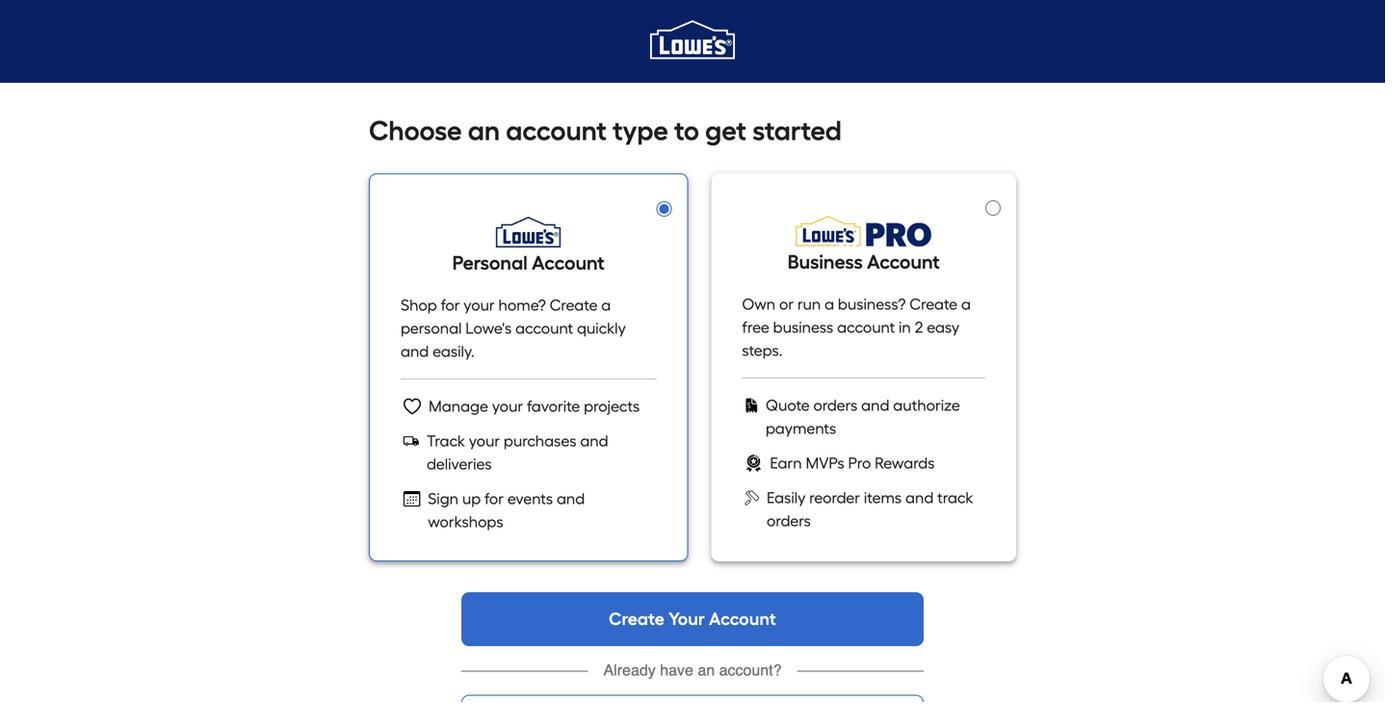 Task type: vqa. For each thing, say whether or not it's contained in the screenshot.
Earn
yes



Task type: locate. For each thing, give the bounding box(es) containing it.
your for track
[[469, 432, 500, 451]]

account inside shop for your home? create a personal lowe's account quickly and easily.
[[516, 319, 574, 338]]

account up the account?
[[710, 609, 777, 630]]

in
[[899, 319, 912, 337]]

sign up for events and workshops
[[428, 490, 585, 532]]

own or run a business? create a free business account in 2 easy steps.
[[743, 295, 971, 360]]

a right "business?"
[[962, 295, 971, 314]]

0 horizontal spatial for
[[441, 296, 460, 315]]

account
[[506, 115, 607, 147], [838, 319, 896, 337], [516, 319, 574, 338]]

0 vertical spatial your
[[464, 296, 495, 315]]

and inside shop for your home? create a personal lowe's account quickly and easily.
[[401, 343, 429, 361]]

or
[[780, 295, 794, 314]]

items
[[864, 489, 902, 507]]

and inside 'track your purchases and deliveries'
[[581, 432, 609, 451]]

your left favorite
[[492, 398, 523, 416]]

projects
[[584, 398, 640, 416]]

create inside shop for your home? create a personal lowe's account quickly and easily.
[[550, 296, 598, 315]]

manage your favorite projects
[[429, 398, 640, 416]]

your up the lowe's
[[464, 296, 495, 315]]

workshops
[[428, 513, 504, 532]]

a up quickly at the left top of page
[[602, 296, 611, 315]]

an right the choose
[[468, 115, 500, 147]]

create
[[910, 295, 958, 314], [550, 296, 598, 315], [609, 609, 665, 630]]

free
[[743, 319, 770, 337]]

shop for your home? create a personal lowe's account quickly and easily.
[[401, 296, 626, 361]]

1 horizontal spatial create
[[609, 609, 665, 630]]

personal account
[[453, 252, 605, 275]]

and down personal
[[401, 343, 429, 361]]

authorize
[[894, 397, 961, 415]]

quote orders and authorize payments
[[766, 397, 961, 438]]

0 horizontal spatial create
[[550, 296, 598, 315]]

business?
[[838, 295, 906, 314]]

own
[[743, 295, 776, 314]]

1 horizontal spatial a
[[825, 295, 835, 314]]

events
[[508, 490, 553, 508]]

account
[[868, 251, 940, 274], [532, 252, 605, 275], [710, 609, 777, 630]]

account for business account
[[868, 251, 940, 274]]

for inside sign up for events and workshops
[[485, 490, 504, 508]]

1 horizontal spatial orders
[[814, 397, 858, 415]]

and
[[401, 343, 429, 361], [862, 397, 890, 415], [581, 432, 609, 451], [906, 489, 934, 507], [557, 490, 585, 508]]

rewards
[[875, 454, 935, 473]]

and down projects
[[581, 432, 609, 451]]

1 horizontal spatial for
[[485, 490, 504, 508]]

manage
[[429, 398, 489, 416]]

and left authorize
[[862, 397, 890, 415]]

business account
[[788, 251, 940, 274]]

2 horizontal spatial account
[[868, 251, 940, 274]]

an
[[468, 115, 500, 147], [698, 662, 715, 679]]

orders up payments at the bottom right
[[814, 397, 858, 415]]

0 vertical spatial an
[[468, 115, 500, 147]]

1 horizontal spatial an
[[698, 662, 715, 679]]

for
[[441, 296, 460, 315], [485, 490, 504, 508]]

personal
[[453, 252, 528, 275]]

account down "business?"
[[838, 319, 896, 337]]

create left your
[[609, 609, 665, 630]]

sign
[[428, 490, 459, 508]]

heart outlined image
[[401, 395, 424, 418]]

your up deliveries
[[469, 432, 500, 451]]

for up personal
[[441, 296, 460, 315]]

have
[[660, 662, 694, 679]]

lowe's
[[466, 319, 512, 338]]

orders inside quote orders and authorize payments
[[814, 397, 858, 415]]

2 horizontal spatial create
[[910, 295, 958, 314]]

account inside the own or run a business? create a free business account in 2 easy steps.
[[838, 319, 896, 337]]

create up easy
[[910, 295, 958, 314]]

0 vertical spatial for
[[441, 296, 460, 315]]

and right events on the bottom left
[[557, 490, 585, 508]]

0 vertical spatial orders
[[814, 397, 858, 415]]

1 horizontal spatial account
[[710, 609, 777, 630]]

0 horizontal spatial orders
[[767, 512, 811, 531]]

0 horizontal spatial a
[[602, 296, 611, 315]]

truck image
[[401, 430, 422, 453]]

quote
[[766, 397, 810, 415]]

for right up
[[485, 490, 504, 508]]

your inside shop for your home? create a personal lowe's account quickly and easily.
[[464, 296, 495, 315]]

create your account
[[609, 609, 777, 630]]

track your purchases and deliveries
[[427, 432, 609, 474]]

account for personal account
[[532, 252, 605, 275]]

pro quotes image
[[743, 394, 761, 417]]

started
[[753, 115, 842, 147]]

business
[[788, 251, 863, 274]]

a inside shop for your home? create a personal lowe's account quickly and easily.
[[602, 296, 611, 315]]

your inside 'track your purchases and deliveries'
[[469, 432, 500, 451]]

easily.
[[433, 343, 475, 361]]

track
[[427, 432, 465, 451]]

a right run at top right
[[825, 295, 835, 314]]

your
[[464, 296, 495, 315], [492, 398, 523, 416], [469, 432, 500, 451]]

up
[[462, 490, 481, 508]]

run
[[798, 295, 821, 314]]

easily
[[767, 489, 806, 507]]

create inside the own or run a business? create a free business account in 2 easy steps.
[[910, 295, 958, 314]]

account?
[[720, 662, 782, 679]]

1 vertical spatial your
[[492, 398, 523, 416]]

account down home?
[[516, 319, 574, 338]]

and left 'track' at bottom
[[906, 489, 934, 507]]

2 vertical spatial your
[[469, 432, 500, 451]]

orders inside the easily reorder items and track orders
[[767, 512, 811, 531]]

1 vertical spatial an
[[698, 662, 715, 679]]

1 vertical spatial orders
[[767, 512, 811, 531]]

lowe's home improvement logo image
[[651, 0, 735, 84]]

0 horizontal spatial an
[[468, 115, 500, 147]]

a
[[825, 295, 835, 314], [962, 295, 971, 314], [602, 296, 611, 315]]

your for manage
[[492, 398, 523, 416]]

orders down easily
[[767, 512, 811, 531]]

0 horizontal spatial account
[[532, 252, 605, 275]]

account up home?
[[532, 252, 605, 275]]

an right have
[[698, 662, 715, 679]]

2
[[915, 319, 924, 337]]

create up quickly at the left top of page
[[550, 296, 598, 315]]

account up "business?"
[[868, 251, 940, 274]]

1 vertical spatial for
[[485, 490, 504, 508]]

orders
[[814, 397, 858, 415], [767, 512, 811, 531]]



Task type: describe. For each thing, give the bounding box(es) containing it.
personal
[[401, 319, 462, 338]]

earn mvps pro rewards
[[770, 454, 935, 473]]

choose
[[369, 115, 462, 147]]

calendar image
[[401, 488, 423, 511]]

offers image
[[743, 452, 766, 475]]

track
[[938, 489, 974, 507]]

to
[[675, 115, 700, 147]]

purchases
[[504, 432, 577, 451]]

business
[[774, 319, 834, 337]]

choose an account type to get started
[[369, 115, 842, 147]]

2 horizontal spatial a
[[962, 295, 971, 314]]

paint image
[[743, 487, 762, 510]]

and inside sign up for events and workshops
[[557, 490, 585, 508]]

reorder
[[810, 489, 861, 507]]

pro
[[849, 454, 872, 473]]

already have an account?
[[604, 662, 782, 679]]

shop
[[401, 296, 437, 315]]

quickly
[[577, 319, 626, 338]]

type
[[613, 115, 669, 147]]

create inside 'button'
[[609, 609, 665, 630]]

account inside 'button'
[[710, 609, 777, 630]]

deliveries
[[427, 455, 492, 474]]

and inside quote orders and authorize payments
[[862, 397, 890, 415]]

easily reorder items and track orders
[[767, 489, 974, 531]]

steps.
[[743, 342, 783, 360]]

and inside the easily reorder items and track orders
[[906, 489, 934, 507]]

mvps
[[806, 454, 845, 473]]

already
[[604, 662, 656, 679]]

payments
[[766, 420, 837, 438]]

favorite
[[527, 398, 580, 416]]

for inside shop for your home? create a personal lowe's account quickly and easily.
[[441, 296, 460, 315]]

your
[[669, 609, 705, 630]]

earn
[[770, 454, 802, 473]]

account left type
[[506, 115, 607, 147]]

create your account button
[[462, 593, 924, 647]]

home?
[[499, 296, 546, 315]]

easy
[[927, 319, 960, 337]]

get
[[706, 115, 747, 147]]



